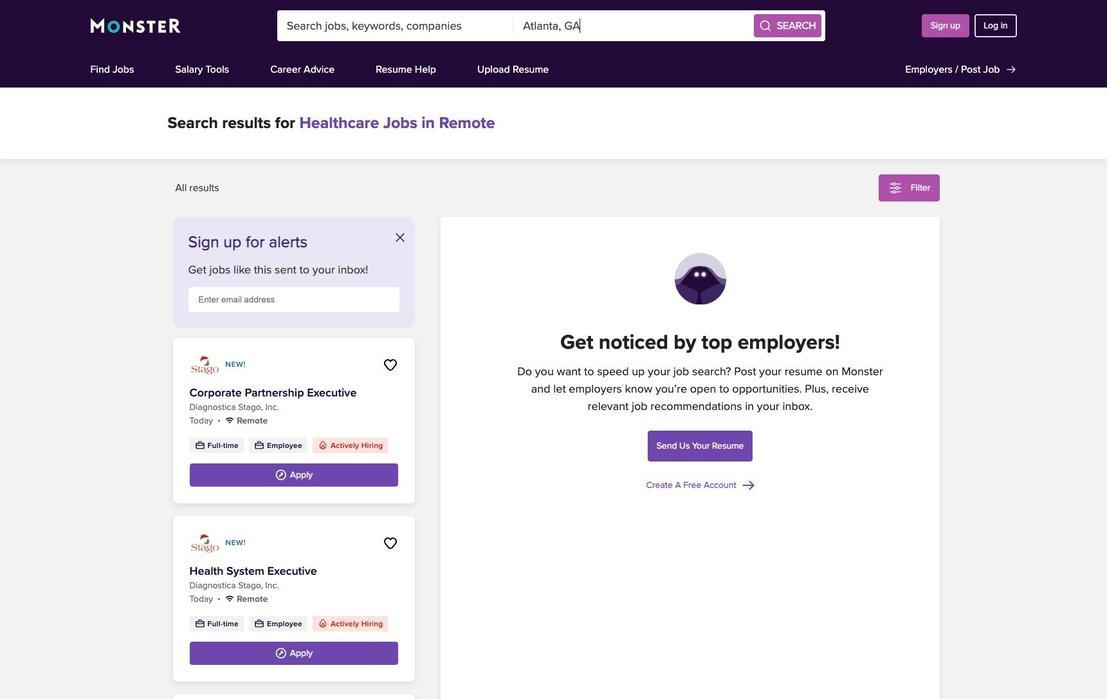 Task type: describe. For each thing, give the bounding box(es) containing it.
diagnostica stago, inc. logo image for health system executive at diagnostica stago, inc. element
[[190, 533, 220, 554]]

health system executive at diagnostica stago, inc. element
[[173, 516, 415, 682]]

Search jobs, keywords, companies search field
[[277, 10, 514, 41]]

save this job image for the "corporate partnership executive at diagnostica stago, inc." element
[[383, 357, 398, 373]]

corporate partnership executive at diagnostica stago, inc. element
[[173, 338, 415, 503]]

save this job image for health system executive at diagnostica stago, inc. element
[[383, 536, 398, 551]]



Task type: vqa. For each thing, say whether or not it's contained in the screenshot.
top CVS Health logo
no



Task type: locate. For each thing, give the bounding box(es) containing it.
1 vertical spatial save this job image
[[383, 536, 398, 551]]

save this job image
[[383, 357, 398, 373], [383, 536, 398, 551]]

email address email field
[[188, 287, 399, 312]]

Enter location or "remote" search field
[[514, 10, 750, 41]]

1 diagnostica stago, inc. logo image from the top
[[190, 355, 220, 375]]

diagnostica stago, inc. logo image inside the "corporate partnership executive at diagnostica stago, inc." element
[[190, 355, 220, 375]]

1 save this job image from the top
[[383, 357, 398, 373]]

diagnostica stago, inc. logo image inside health system executive at diagnostica stago, inc. element
[[190, 533, 220, 554]]

close image
[[396, 233, 405, 242]]

2 diagnostica stago, inc. logo image from the top
[[190, 533, 220, 554]]

save this job image inside health system executive at diagnostica stago, inc. element
[[383, 536, 398, 551]]

diagnostica stago, inc. logo image for the "corporate partnership executive at diagnostica stago, inc." element
[[190, 355, 220, 375]]

save this job image inside the "corporate partnership executive at diagnostica stago, inc." element
[[383, 357, 398, 373]]

2 save this job image from the top
[[383, 536, 398, 551]]

0 vertical spatial save this job image
[[383, 357, 398, 373]]

1 vertical spatial diagnostica stago, inc. logo image
[[190, 533, 220, 554]]

diagnostica stago, inc. logo image
[[190, 355, 220, 375], [190, 533, 220, 554]]

0 vertical spatial diagnostica stago, inc. logo image
[[190, 355, 220, 375]]

monster image
[[90, 18, 181, 33]]

filter image
[[888, 180, 904, 196], [888, 180, 904, 196]]



